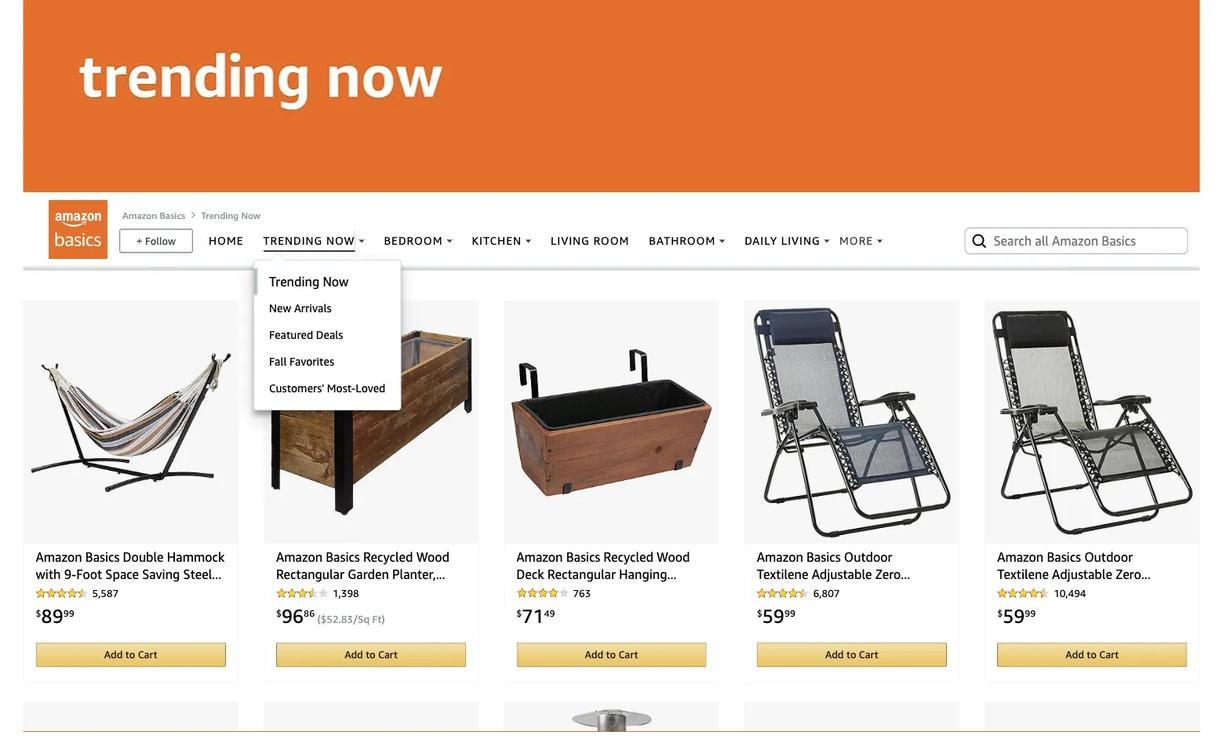Task type: describe. For each thing, give the bounding box(es) containing it.
amazon basics outdoor textilene adjustable zero gravity folding reclining lounge chair with pillow, 26", navy blue image
[[753, 307, 951, 538]]

+ follow button
[[120, 230, 192, 252]]

99 for 10,494
[[1025, 607, 1036, 618]]

83
[[341, 613, 353, 625]]

amazon basics link
[[122, 209, 185, 220]]

$ for 6,807
[[757, 607, 762, 618]]

search image
[[970, 231, 989, 250]]

$ 59 99 for 6,807
[[757, 604, 796, 627]]

+ follow
[[137, 234, 176, 247]]

1,398
[[333, 587, 359, 599]]

$ 71 49
[[517, 604, 555, 627]]

amazon basics recycled wood rectangular garden planter, brown, 37 x 13 x 15 inch (lxwxh) image
[[271, 307, 472, 538]]

86
[[304, 607, 315, 618]]

6,807
[[813, 587, 840, 599]]

+
[[137, 234, 142, 247]]

49
[[544, 607, 555, 618]]

$ for 763
[[517, 607, 522, 618]]

)
[[382, 613, 385, 625]]

now
[[241, 209, 261, 220]]

99 for 5,587
[[63, 607, 74, 618]]

$ 96 86 ( $ 52 . 83 / sq ft )
[[276, 604, 385, 627]]

amazon basics 46,000 btu outdoor propane patio heater with wheels, commercial & residential, slate gray, 32.1 x 32.1 x 91.3 inches (lxwxh) image
[[572, 709, 651, 732]]

$ 89 99
[[36, 604, 74, 627]]

amazon basics recycled wood deck rectangular hanging planter, 2-pack, brown, classic, rustic, 18.9" x 7.87" x 7.5" image
[[511, 307, 712, 538]]

trending
[[201, 209, 239, 220]]

10,494
[[1054, 587, 1086, 599]]

basics
[[160, 209, 185, 220]]

59 for 6,807
[[762, 604, 784, 627]]

trending now link
[[201, 209, 261, 220]]



Task type: vqa. For each thing, say whether or not it's contained in the screenshot.
Prime Try Before You Buy Image
no



Task type: locate. For each thing, give the bounding box(es) containing it.
amazon basics zero gravity chair with side table, set of 2, relaxing, cup holders,arm rest,foldable, alloy steel, beige image
[[30, 709, 231, 732]]

$ 59 99
[[757, 604, 796, 627], [997, 604, 1036, 627]]

2 horizontal spatial 99
[[1025, 607, 1036, 618]]

96
[[282, 604, 304, 627]]

0 horizontal spatial 59
[[762, 604, 784, 627]]

99
[[63, 607, 74, 618], [784, 607, 796, 618], [1025, 607, 1036, 618]]

amazon basics heavy-duty hammock stand, includes portable carrying case, 9-foot, black image
[[271, 709, 472, 732]]

Search all Amazon Basics search field
[[994, 227, 1162, 254]]

follow
[[145, 234, 176, 247]]

$ for 5,587
[[36, 607, 41, 618]]

52
[[327, 613, 339, 625]]

amazon basics logo image
[[49, 200, 107, 259]]

71
[[522, 604, 544, 627]]

(
[[317, 613, 321, 625]]

1 59 from the left
[[762, 604, 784, 627]]

2 99 from the left
[[784, 607, 796, 618]]

99 inside $ 89 99
[[63, 607, 74, 618]]

0 horizontal spatial 99
[[63, 607, 74, 618]]

59
[[762, 604, 784, 627], [1003, 604, 1025, 627]]

amazon
[[122, 209, 157, 220]]

89
[[41, 604, 63, 627]]

1 $ 59 99 from the left
[[757, 604, 796, 627]]

59 for 10,494
[[1003, 604, 1025, 627]]

0 horizontal spatial $ 59 99
[[757, 604, 796, 627]]

$ for 10,494
[[997, 607, 1003, 618]]

amazon basics outdoor textilene adjustable zero gravity folding reclining lounge chair with pillow, 26", black image
[[992, 307, 1193, 538]]

$
[[36, 607, 41, 618], [276, 607, 282, 618], [517, 607, 522, 618], [757, 607, 762, 618], [997, 607, 1003, 618], [321, 613, 327, 625]]

1 horizontal spatial 59
[[1003, 604, 1025, 627]]

3 99 from the left
[[1025, 607, 1036, 618]]

amazon basics wooden cornhole outdoor lawn game set, blue,red image
[[751, 709, 953, 732]]

5,587
[[92, 587, 119, 599]]

1 99 from the left
[[63, 607, 74, 618]]

$ inside $ 71 49
[[517, 607, 522, 618]]

$ 59 99 for 10,494
[[997, 604, 1036, 627]]

trending now
[[201, 209, 261, 220]]

99 for 6,807
[[784, 607, 796, 618]]

ft
[[372, 613, 382, 625]]

amazon basics pop-up soccer goal net set with carrying case image
[[992, 709, 1193, 732]]

sq
[[358, 613, 370, 625]]

2 59 from the left
[[1003, 604, 1025, 627]]

amazon basics double hammock with 9-foot space saving steel stand and carrying case, 400 lb capacity, 46.01 x 118 x 39.37 in, multi color, 50.39"l x 9.64"w image
[[30, 307, 231, 538]]

/
[[353, 613, 358, 625]]

amazon basics
[[122, 209, 185, 220]]

1 horizontal spatial $ 59 99
[[997, 604, 1036, 627]]

$ inside $ 89 99
[[36, 607, 41, 618]]

1 horizontal spatial 99
[[784, 607, 796, 618]]

763
[[573, 587, 591, 599]]

.
[[339, 613, 341, 625]]

2 $ 59 99 from the left
[[997, 604, 1036, 627]]



